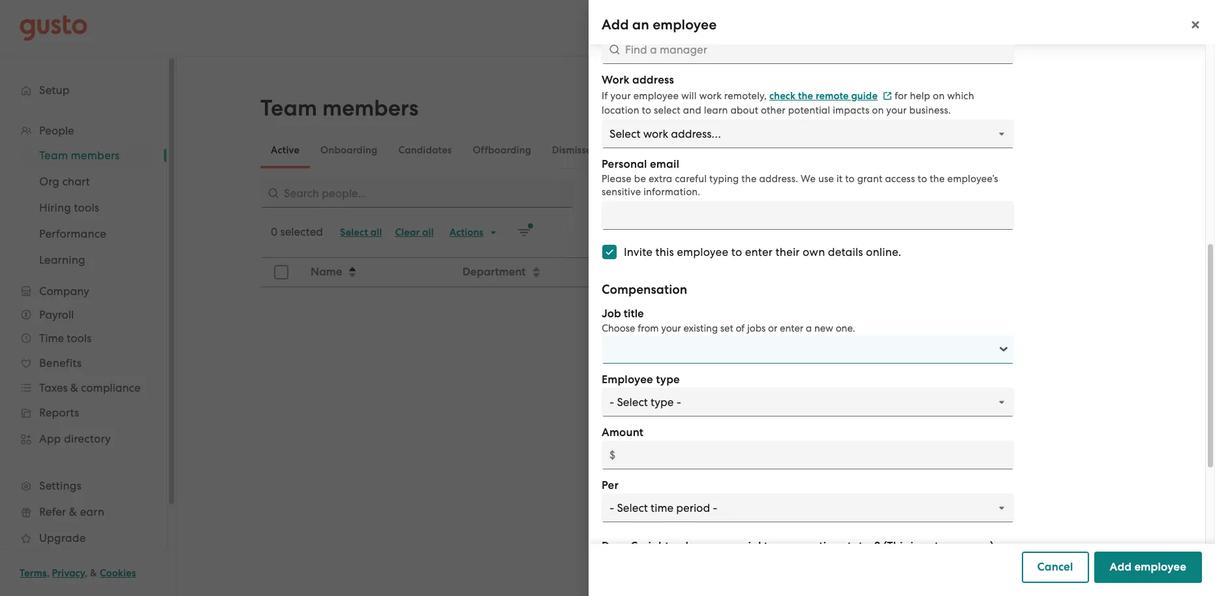 Task type: describe. For each thing, give the bounding box(es) containing it.
privacy
[[52, 567, 85, 579]]

your inside job title choose from your existing set of jobs or enter a new one.
[[662, 323, 682, 334]]

title
[[624, 307, 644, 321]]

work address
[[602, 73, 675, 87]]

dialog main content element
[[589, 0, 1216, 596]]

add employee button
[[1095, 552, 1203, 583]]

cancel
[[1038, 560, 1074, 574]]

0 vertical spatial your
[[611, 90, 631, 102]]

address
[[633, 73, 675, 87]]

add a team member drawer dialog
[[589, 0, 1216, 596]]

0 horizontal spatial enter
[[745, 246, 773, 259]]

grant
[[858, 173, 883, 185]]

amount
[[602, 426, 644, 439]]

add a team member button
[[982, 95, 1122, 127]]

information.
[[644, 186, 701, 198]]

for help on which location to select and learn about other potential impacts on your business.
[[602, 90, 975, 116]]

add for add a team member
[[997, 104, 1019, 118]]

Find a manager field
[[602, 35, 1015, 64]]

business.
[[910, 104, 952, 116]]

your inside for help on which location to select and learn about other potential impacts on your business.
[[887, 104, 907, 116]]

personal email please be extra careful typing the address. we use it to grant access to the employee's sensitive information.
[[602, 157, 999, 198]]

jobs
[[748, 323, 766, 334]]

team
[[261, 95, 317, 121]]

dismissed
[[552, 144, 598, 156]]

dismissed button
[[542, 135, 609, 166]]

one.
[[836, 323, 856, 334]]

no
[[666, 406, 681, 419]]

remotely,
[[725, 90, 767, 102]]

employee for your
[[634, 90, 679, 102]]

a inside job title choose from your existing set of jobs or enter a new one.
[[806, 323, 812, 334]]

existing
[[684, 323, 718, 334]]

is
[[911, 539, 919, 553]]

terms link
[[20, 567, 47, 579]]

select
[[340, 227, 368, 238]]

if your employee will work remotely,
[[602, 90, 767, 102]]

clear all
[[395, 227, 434, 238]]

select
[[654, 104, 681, 116]]

and
[[683, 104, 702, 116]]

which
[[948, 90, 975, 102]]

all for select all
[[371, 227, 382, 238]]

offboarding button
[[463, 135, 542, 166]]

found
[[723, 406, 753, 419]]

name button
[[303, 259, 454, 286]]

other
[[761, 104, 786, 116]]

does creighton have a special tax exemption status? (this is not common.)
[[602, 539, 994, 553]]

candidates
[[399, 144, 452, 156]]

or
[[768, 323, 778, 334]]

own
[[803, 246, 826, 259]]

department
[[463, 265, 526, 279]]

tax
[[764, 539, 782, 553]]

personal
[[602, 157, 648, 171]]

we
[[801, 173, 816, 185]]

check the remote guide
[[770, 90, 878, 102]]

no people found
[[666, 406, 753, 419]]

account menu element
[[964, 0, 1196, 55]]

department button
[[455, 259, 680, 286]]

not
[[922, 539, 939, 553]]

online.
[[867, 246, 902, 259]]

learn
[[704, 104, 728, 116]]

potential
[[789, 104, 831, 116]]

candidates button
[[388, 135, 463, 166]]

cookies
[[100, 567, 136, 579]]

sensitive
[[602, 186, 641, 198]]

add for add employee
[[1110, 560, 1132, 574]]

employee type
[[602, 373, 680, 387]]

for
[[895, 90, 908, 102]]

employee's
[[948, 173, 999, 185]]

terms , privacy , & cookies
[[20, 567, 136, 579]]

invite
[[624, 246, 653, 259]]

select all button
[[334, 222, 389, 243]]

work
[[700, 90, 722, 102]]

compensation
[[602, 282, 688, 297]]

to right the access
[[918, 173, 928, 185]]

status?
[[843, 539, 881, 553]]

add an employee
[[602, 16, 717, 33]]

2 , from the left
[[85, 567, 88, 579]]

work
[[602, 73, 630, 87]]

check
[[770, 90, 796, 102]]

Amount field
[[602, 441, 1015, 469]]

terms
[[20, 567, 47, 579]]

does
[[602, 539, 628, 553]]

name
[[311, 265, 342, 279]]

a inside "button"
[[1022, 104, 1029, 118]]



Task type: locate. For each thing, give the bounding box(es) containing it.
2 horizontal spatial your
[[887, 104, 907, 116]]

, left privacy link
[[47, 567, 50, 579]]

1 vertical spatial a
[[806, 323, 812, 334]]

active
[[271, 144, 300, 156]]

to left their on the right top
[[732, 246, 743, 259]]

1 horizontal spatial enter
[[780, 323, 804, 334]]

0 horizontal spatial a
[[715, 539, 722, 553]]

job title choose from your existing set of jobs or enter a new one.
[[602, 307, 856, 334]]

home image
[[20, 15, 87, 41]]

Search people... field
[[261, 179, 574, 208]]

of
[[736, 323, 745, 334]]

0 horizontal spatial ,
[[47, 567, 50, 579]]

employee for this
[[677, 246, 729, 259]]

it
[[837, 173, 843, 185]]

0 vertical spatial enter
[[745, 246, 773, 259]]

, left '&'
[[85, 567, 88, 579]]

0 vertical spatial on
[[933, 90, 945, 102]]

your right from
[[662, 323, 682, 334]]

address.
[[760, 173, 799, 185]]

team
[[1032, 104, 1060, 118]]

add employee
[[1110, 560, 1187, 574]]

your down for
[[887, 104, 907, 116]]

your up location
[[611, 90, 631, 102]]

&
[[90, 567, 97, 579]]

team members tab list
[[261, 132, 1122, 168]]

members
[[323, 95, 419, 121]]

1 vertical spatial your
[[887, 104, 907, 116]]

special
[[725, 539, 762, 553]]

please
[[602, 173, 632, 185]]

add
[[602, 16, 629, 33], [997, 104, 1019, 118], [1110, 560, 1132, 574]]

employee for an
[[653, 16, 717, 33]]

common.)
[[942, 539, 994, 553]]

0 vertical spatial a
[[1022, 104, 1029, 118]]

0 selected
[[271, 225, 323, 238]]

will
[[682, 90, 697, 102]]

on down opens in a new tab icon
[[872, 104, 884, 116]]

creighton
[[631, 539, 683, 553]]

to
[[642, 104, 652, 116], [846, 173, 855, 185], [918, 173, 928, 185], [732, 246, 743, 259]]

1 horizontal spatial your
[[662, 323, 682, 334]]

0 horizontal spatial all
[[371, 227, 382, 238]]

if
[[602, 90, 608, 102]]

clear
[[395, 227, 420, 238]]

0 horizontal spatial on
[[872, 104, 884, 116]]

new notifications image
[[518, 226, 531, 239], [518, 226, 531, 239]]

active button
[[261, 135, 310, 166]]

team members
[[261, 95, 419, 121]]

Invite this employee to enter their own details online. checkbox
[[595, 238, 624, 266]]

per
[[602, 479, 619, 492]]

2 vertical spatial a
[[715, 539, 722, 553]]

2 all from the left
[[422, 227, 434, 238]]

cookies button
[[100, 565, 136, 581]]

the up the potential
[[798, 90, 814, 102]]

0 horizontal spatial add
[[602, 16, 629, 33]]

be
[[634, 173, 646, 185]]

1 horizontal spatial a
[[806, 323, 812, 334]]

cancel button
[[1022, 552, 1089, 583]]

2 horizontal spatial a
[[1022, 104, 1029, 118]]

use
[[819, 173, 835, 185]]

employee inside button
[[1135, 560, 1187, 574]]

onboarding
[[321, 144, 378, 156]]

remote
[[816, 90, 849, 102]]

about
[[731, 104, 759, 116]]

location
[[602, 104, 640, 116]]

access
[[886, 173, 916, 185]]

careful
[[675, 173, 707, 185]]

1 horizontal spatial add
[[997, 104, 1019, 118]]

1 horizontal spatial on
[[933, 90, 945, 102]]

a left new
[[806, 323, 812, 334]]

to right it
[[846, 173, 855, 185]]

0
[[271, 225, 278, 238]]

a left team on the top right of page
[[1022, 104, 1029, 118]]

2 horizontal spatial add
[[1110, 560, 1132, 574]]

1 horizontal spatial all
[[422, 227, 434, 238]]

all
[[371, 227, 382, 238], [422, 227, 434, 238]]

privacy link
[[52, 567, 85, 579]]

to left select
[[642, 104, 652, 116]]

a
[[1022, 104, 1029, 118], [806, 323, 812, 334], [715, 539, 722, 553]]

opens in a new tab image
[[883, 92, 893, 101]]

their
[[776, 246, 800, 259]]

help
[[911, 90, 931, 102]]

a right have
[[715, 539, 722, 553]]

typing
[[710, 173, 739, 185]]

enter right or
[[780, 323, 804, 334]]

1 horizontal spatial the
[[798, 90, 814, 102]]

0 vertical spatial add
[[602, 16, 629, 33]]

job
[[602, 307, 621, 321]]

2 vertical spatial add
[[1110, 560, 1132, 574]]

Job title field
[[610, 341, 613, 357]]

1 vertical spatial add
[[997, 104, 1019, 118]]

Personal email field
[[602, 201, 1015, 230]]

check the remote guide link
[[770, 90, 893, 102]]

1 all from the left
[[371, 227, 382, 238]]

on
[[933, 90, 945, 102], [872, 104, 884, 116]]

0 selected status
[[271, 225, 323, 238]]

all right clear
[[422, 227, 434, 238]]

2 horizontal spatial the
[[930, 173, 945, 185]]

employee
[[602, 373, 654, 387]]

enter inside job title choose from your existing set of jobs or enter a new one.
[[780, 323, 804, 334]]

add inside "button"
[[997, 104, 1019, 118]]

0 horizontal spatial the
[[742, 173, 757, 185]]

guide
[[852, 90, 878, 102]]

on up business.
[[933, 90, 945, 102]]

all for clear all
[[422, 227, 434, 238]]

Select all rows on this page checkbox
[[267, 258, 296, 287]]

add a team member
[[997, 104, 1107, 118]]

add for add an employee
[[602, 16, 629, 33]]

clear all button
[[389, 222, 441, 243]]

1 vertical spatial on
[[872, 104, 884, 116]]

1 vertical spatial enter
[[780, 323, 804, 334]]

1 , from the left
[[47, 567, 50, 579]]

invite this employee to enter their own details online.
[[624, 246, 902, 259]]

1 horizontal spatial ,
[[85, 567, 88, 579]]

details
[[828, 246, 864, 259]]

people
[[684, 406, 720, 419]]

enter
[[745, 246, 773, 259], [780, 323, 804, 334]]

exemption
[[784, 539, 840, 553]]

select all
[[340, 227, 382, 238]]

onboarding button
[[310, 135, 388, 166]]

enter left their on the right top
[[745, 246, 773, 259]]

the left 'employee's'
[[930, 173, 945, 185]]

to inside for help on which location to select and learn about other potential impacts on your business.
[[642, 104, 652, 116]]

extra
[[649, 173, 673, 185]]

choose
[[602, 323, 636, 334]]

the right typing
[[742, 173, 757, 185]]

all right "select"
[[371, 227, 382, 238]]

email
[[650, 157, 680, 171]]

add inside button
[[1110, 560, 1132, 574]]

an
[[633, 16, 650, 33]]

0 horizontal spatial your
[[611, 90, 631, 102]]

2 vertical spatial your
[[662, 323, 682, 334]]

from
[[638, 323, 659, 334]]



Task type: vqa. For each thing, say whether or not it's contained in the screenshot.
Unlink account button
no



